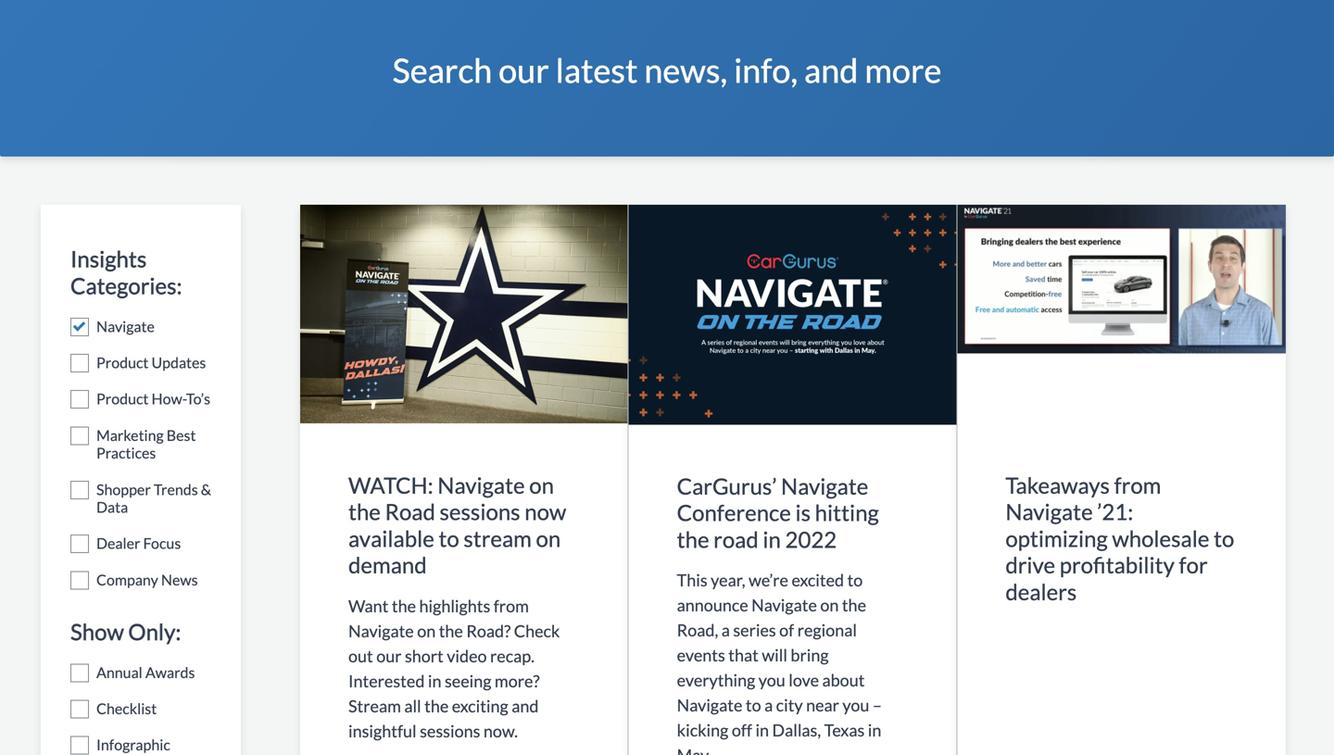Task type: describe. For each thing, give the bounding box(es) containing it.
in inside cargurus' navigate conference is hitting the road in 2022
[[763, 526, 781, 553]]

we're
[[749, 570, 788, 590]]

stream
[[348, 696, 401, 716]]

news,
[[644, 50, 727, 90]]

1 vertical spatial a
[[764, 695, 773, 715]]

navigate inside this year, we're excited to announce navigate on the road, a series of regional events that will bring everything you love about navigate to a city near you – kicking off in dallas, texas in may.
[[677, 695, 742, 715]]

cargurus' navigate conference is hitting the road in 2022
[[677, 473, 879, 553]]

now.
[[483, 721, 518, 741]]

1 horizontal spatial our
[[499, 50, 549, 90]]

all
[[404, 696, 421, 716]]

announce navigate
[[677, 595, 817, 615]]

&
[[201, 480, 211, 498]]

product how-to's
[[96, 390, 210, 408]]

1 horizontal spatial you
[[842, 695, 869, 715]]

how-
[[151, 390, 186, 408]]

takeaways from navigate '21: optimizing wholesale to drive profitability for dealers
[[1005, 472, 1234, 605]]

dealers
[[1005, 579, 1077, 605]]

want
[[348, 596, 389, 616]]

takeaways
[[1005, 472, 1110, 498]]

0 vertical spatial a
[[721, 620, 730, 640]]

only:
[[128, 618, 181, 645]]

the inside watch: navigate on the road sessions now available to stream on demand
[[348, 499, 381, 525]]

sessions inside watch: navigate on the road sessions now available to stream on demand
[[440, 499, 520, 525]]

road
[[385, 499, 435, 525]]

optimizing
[[1005, 525, 1108, 552]]

about
[[822, 670, 865, 690]]

near
[[806, 695, 839, 715]]

best
[[167, 426, 196, 444]]

cargurus'
[[677, 473, 777, 499]]

series
[[733, 620, 776, 640]]

on up now
[[529, 472, 554, 498]]

drive
[[1005, 552, 1055, 578]]

seeing
[[445, 671, 491, 691]]

our inside want the highlights from navigate on the road? check out our short video recap. interested in seeing more? stream all the exciting and insightful sessions now.
[[376, 646, 402, 666]]

wholesale
[[1112, 525, 1209, 552]]

that
[[728, 645, 759, 665]]

on inside this year, we're excited to announce navigate on the road, a series of regional events that will bring everything you love about navigate to a city near you – kicking off in dallas, texas in may.
[[820, 595, 839, 615]]

highlights
[[419, 596, 490, 616]]

conference
[[677, 499, 791, 526]]

navigate inside want the highlights from navigate on the road? check out our short video recap. interested in seeing more? stream all the exciting and insightful sessions now.
[[348, 621, 414, 641]]

the right all
[[424, 696, 449, 716]]

to's
[[186, 390, 210, 408]]

marketing
[[96, 426, 164, 444]]

in inside want the highlights from navigate on the road? check out our short video recap. interested in seeing more? stream all the exciting and insightful sessions now.
[[428, 671, 441, 691]]

image to illustrate article content image for watch:
[[300, 205, 628, 424]]

to right excited
[[847, 570, 863, 590]]

more?
[[495, 671, 540, 691]]

insightful
[[348, 721, 417, 741]]

shopper trends & data
[[96, 480, 211, 516]]

checklist
[[96, 699, 157, 718]]

the down highlights
[[439, 621, 463, 641]]

this year, we're excited to announce navigate on the road, a series of regional events that will bring everything you love about navigate to a city near you – kicking off in dallas, texas in may.
[[677, 570, 882, 755]]

insights
[[70, 246, 147, 272]]

short
[[405, 646, 444, 666]]

search our latest news, info, and more
[[393, 50, 942, 90]]

interested
[[348, 671, 425, 691]]

watch: navigate on the road sessions now available to stream on demand
[[348, 472, 566, 578]]

data
[[96, 498, 128, 516]]

insights categories:
[[70, 246, 182, 299]]

the inside cargurus' navigate conference is hitting the road in 2022
[[677, 526, 709, 553]]

navigate inside cargurus' navigate conference is hitting the road in 2022
[[781, 473, 868, 499]]

year,
[[711, 570, 745, 590]]

1 horizontal spatial and
[[804, 50, 858, 90]]

infographic
[[96, 736, 170, 754]]

on inside want the highlights from navigate on the road? check out our short video recap. interested in seeing more? stream all the exciting and insightful sessions now.
[[417, 621, 436, 641]]

kicking
[[677, 720, 729, 740]]

product updates
[[96, 353, 206, 371]]

awards
[[145, 663, 195, 681]]

bring
[[791, 645, 829, 665]]

–
[[873, 695, 882, 715]]

show
[[70, 618, 124, 645]]

check
[[514, 621, 560, 641]]

3 image to illustrate article content image from the left
[[957, 205, 1286, 424]]

search
[[393, 50, 492, 90]]

shopper
[[96, 480, 151, 498]]

city
[[776, 695, 803, 715]]

product for product how-to's
[[96, 390, 149, 408]]

latest
[[556, 50, 638, 90]]

product for product updates
[[96, 353, 149, 371]]

is
[[795, 499, 811, 526]]

now
[[525, 499, 566, 525]]

this
[[677, 570, 708, 590]]

company
[[96, 571, 158, 589]]

road
[[714, 526, 759, 553]]

dallas,
[[772, 720, 821, 740]]

the right want at the left bottom of page
[[392, 596, 416, 616]]



Task type: vqa. For each thing, say whether or not it's contained in the screenshot.
Image to illustrate article content to the right
yes



Task type: locate. For each thing, give the bounding box(es) containing it.
to right wholesale
[[1214, 525, 1234, 552]]

you
[[759, 670, 785, 690], [842, 695, 869, 715]]

news
[[161, 571, 198, 589]]

out
[[348, 646, 373, 666]]

on up short
[[417, 621, 436, 641]]

recap.
[[490, 646, 535, 666]]

from
[[1114, 472, 1161, 498], [494, 596, 529, 616]]

in down –
[[868, 720, 881, 740]]

1 horizontal spatial from
[[1114, 472, 1161, 498]]

show only:
[[70, 618, 181, 645]]

you left –
[[842, 695, 869, 715]]

on up regional
[[820, 595, 839, 615]]

product up marketing at the left bottom of the page
[[96, 390, 149, 408]]

our up interested
[[376, 646, 402, 666]]

the up "this"
[[677, 526, 709, 553]]

everything
[[677, 670, 755, 690]]

0 vertical spatial you
[[759, 670, 785, 690]]

trends
[[154, 480, 198, 498]]

and
[[804, 50, 858, 90], [512, 696, 539, 716]]

and right info,
[[804, 50, 858, 90]]

0 horizontal spatial a
[[721, 620, 730, 640]]

in right road
[[763, 526, 781, 553]]

0 vertical spatial product
[[96, 353, 149, 371]]

the inside this year, we're excited to announce navigate on the road, a series of regional events that will bring everything you love about navigate to a city near you – kicking off in dallas, texas in may.
[[842, 595, 866, 615]]

in right off
[[755, 720, 769, 740]]

in down short
[[428, 671, 441, 691]]

navigate up stream
[[438, 472, 525, 498]]

navigate down want at the left bottom of page
[[348, 621, 414, 641]]

our
[[499, 50, 549, 90], [376, 646, 402, 666]]

in
[[763, 526, 781, 553], [428, 671, 441, 691], [755, 720, 769, 740], [868, 720, 881, 740]]

annual awards
[[96, 663, 195, 681]]

focus
[[143, 534, 181, 552]]

image to illustrate article content image
[[300, 205, 628, 424], [629, 205, 956, 425], [957, 205, 1286, 424]]

events
[[677, 645, 725, 665]]

to
[[439, 525, 459, 552], [1214, 525, 1234, 552], [847, 570, 863, 590], [746, 695, 761, 715]]

1 vertical spatial product
[[96, 390, 149, 408]]

0 horizontal spatial and
[[512, 696, 539, 716]]

navigate
[[96, 317, 155, 335], [438, 472, 525, 498], [781, 473, 868, 499], [1005, 499, 1093, 525], [348, 621, 414, 641], [677, 695, 742, 715]]

will
[[762, 645, 787, 665]]

product
[[96, 353, 149, 371], [96, 390, 149, 408]]

exciting
[[452, 696, 508, 716]]

a
[[721, 620, 730, 640], [764, 695, 773, 715]]

the down watch:
[[348, 499, 381, 525]]

0 vertical spatial from
[[1114, 472, 1161, 498]]

1 horizontal spatial image to illustrate article content image
[[629, 205, 956, 425]]

navigate down categories:
[[96, 317, 155, 335]]

0 vertical spatial sessions
[[440, 499, 520, 525]]

navigate inside takeaways from navigate '21: optimizing wholesale to drive profitability for dealers
[[1005, 499, 1093, 525]]

video
[[447, 646, 487, 666]]

the up regional
[[842, 595, 866, 615]]

a left city
[[764, 695, 773, 715]]

sessions down exciting in the bottom left of the page
[[420, 721, 480, 741]]

1 vertical spatial our
[[376, 646, 402, 666]]

and inside want the highlights from navigate on the road? check out our short video recap. interested in seeing more? stream all the exciting and insightful sessions now.
[[512, 696, 539, 716]]

from inside want the highlights from navigate on the road? check out our short video recap. interested in seeing more? stream all the exciting and insightful sessions now.
[[494, 596, 529, 616]]

1 vertical spatial and
[[512, 696, 539, 716]]

to inside takeaways from navigate '21: optimizing wholesale to drive profitability for dealers
[[1214, 525, 1234, 552]]

regional
[[797, 620, 857, 640]]

sessions inside want the highlights from navigate on the road? check out our short video recap. interested in seeing more? stream all the exciting and insightful sessions now.
[[420, 721, 480, 741]]

1 vertical spatial from
[[494, 596, 529, 616]]

2 horizontal spatial image to illustrate article content image
[[957, 205, 1286, 424]]

0 horizontal spatial our
[[376, 646, 402, 666]]

dealer focus
[[96, 534, 181, 552]]

more
[[865, 50, 942, 90]]

our left the latest
[[499, 50, 549, 90]]

practices
[[96, 444, 156, 462]]

2 image to illustrate article content image from the left
[[629, 205, 956, 425]]

1 vertical spatial sessions
[[420, 721, 480, 741]]

on down now
[[536, 525, 561, 552]]

sessions up stream
[[440, 499, 520, 525]]

from up the road?
[[494, 596, 529, 616]]

off
[[732, 720, 752, 740]]

navigate up optimizing
[[1005, 499, 1093, 525]]

for
[[1179, 552, 1208, 578]]

from inside takeaways from navigate '21: optimizing wholesale to drive profitability for dealers
[[1114, 472, 1161, 498]]

to left stream
[[439, 525, 459, 552]]

available
[[348, 525, 434, 552]]

dealer
[[96, 534, 140, 552]]

1 vertical spatial you
[[842, 695, 869, 715]]

profitability
[[1060, 552, 1175, 578]]

on
[[529, 472, 554, 498], [536, 525, 561, 552], [820, 595, 839, 615], [417, 621, 436, 641]]

company news
[[96, 571, 198, 589]]

love
[[789, 670, 819, 690]]

0 vertical spatial our
[[499, 50, 549, 90]]

from up "'21:"
[[1114, 472, 1161, 498]]

want the highlights from navigate on the road? check out our short video recap. interested in seeing more? stream all the exciting and insightful sessions now.
[[348, 596, 560, 741]]

updates
[[151, 353, 206, 371]]

hitting
[[815, 499, 879, 526]]

a right road,
[[721, 620, 730, 640]]

navigate down everything
[[677, 695, 742, 715]]

image to illustrate article content image for cargurus'
[[629, 205, 956, 425]]

navigate inside watch: navigate on the road sessions now available to stream on demand
[[438, 472, 525, 498]]

and down more?
[[512, 696, 539, 716]]

to inside watch: navigate on the road sessions now available to stream on demand
[[439, 525, 459, 552]]

0 horizontal spatial you
[[759, 670, 785, 690]]

0 horizontal spatial image to illustrate article content image
[[300, 205, 628, 424]]

product up product how-to's
[[96, 353, 149, 371]]

to up off
[[746, 695, 761, 715]]

demand
[[348, 552, 427, 578]]

1 horizontal spatial a
[[764, 695, 773, 715]]

watch:
[[348, 472, 433, 498]]

texas
[[824, 720, 865, 740]]

of
[[779, 620, 794, 640]]

0 vertical spatial and
[[804, 50, 858, 90]]

navigate up is
[[781, 473, 868, 499]]

road,
[[677, 620, 718, 640]]

stream
[[464, 525, 532, 552]]

marketing best practices
[[96, 426, 196, 462]]

may.
[[677, 745, 711, 755]]

takeaways from navigate '21: optimizing wholesale to drive profitability for dealers link
[[957, 205, 1286, 755]]

the
[[348, 499, 381, 525], [677, 526, 709, 553], [842, 595, 866, 615], [392, 596, 416, 616], [439, 621, 463, 641], [424, 696, 449, 716]]

'21:
[[1097, 499, 1133, 525]]

2 product from the top
[[96, 390, 149, 408]]

0 horizontal spatial from
[[494, 596, 529, 616]]

you down 'will'
[[759, 670, 785, 690]]

info,
[[734, 50, 798, 90]]

annual
[[96, 663, 142, 681]]

categories:
[[70, 272, 182, 299]]

2022
[[785, 526, 837, 553]]

1 image to illustrate article content image from the left
[[300, 205, 628, 424]]

road?
[[466, 621, 511, 641]]

excited
[[792, 570, 844, 590]]

1 product from the top
[[96, 353, 149, 371]]

sessions
[[440, 499, 520, 525], [420, 721, 480, 741]]



